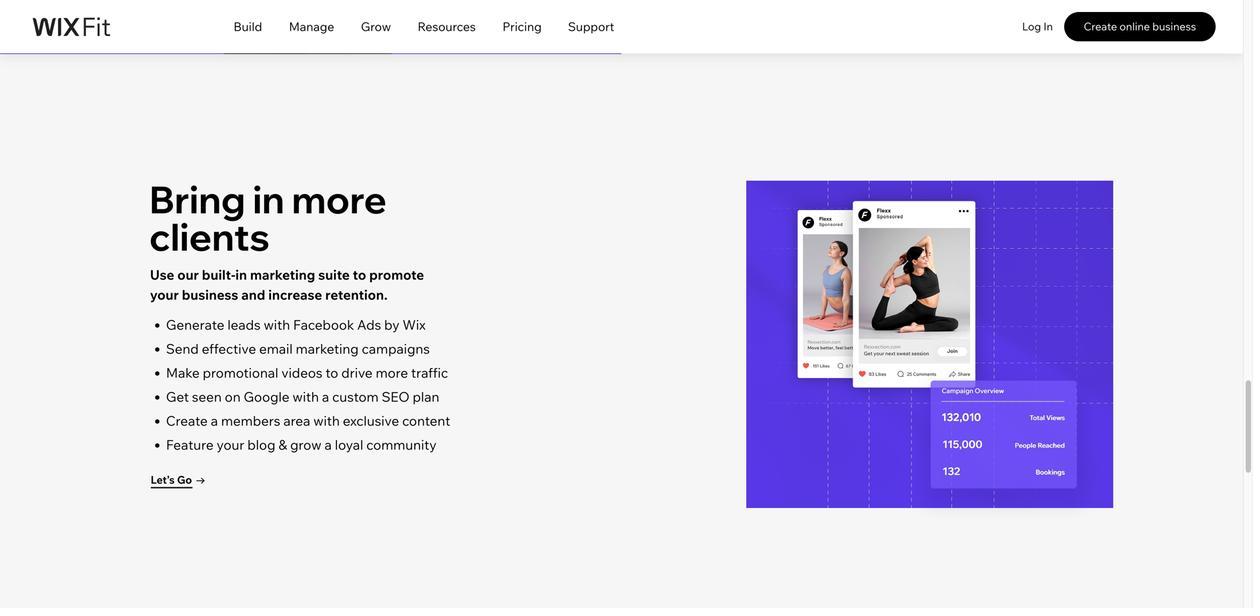 Task type: locate. For each thing, give the bounding box(es) containing it.
1 vertical spatial to
[[326, 365, 338, 381]]

custom
[[332, 389, 379, 405]]

marketing
[[250, 267, 315, 283], [296, 341, 359, 357]]

retention.
[[325, 287, 388, 303]]

content
[[402, 413, 450, 429]]

create up feature
[[166, 413, 208, 429]]

to up retention.
[[353, 267, 366, 283]]

create left online
[[1084, 20, 1117, 33]]

1 horizontal spatial in
[[253, 176, 284, 223]]

0 horizontal spatial to
[[326, 365, 338, 381]]

plan
[[413, 389, 439, 405]]

business down built-
[[182, 287, 238, 303]]

your left blog
[[217, 437, 244, 453]]

a for &
[[325, 437, 332, 453]]

on
[[225, 389, 241, 405]]

facebook
[[293, 317, 354, 333]]

seen
[[192, 389, 222, 405]]

support
[[568, 19, 614, 34]]

send
[[166, 341, 199, 357]]

suite
[[318, 267, 350, 283]]

with down 'make promotional videos to drive more traffic'
[[292, 389, 319, 405]]

create
[[1084, 20, 1117, 33], [166, 413, 208, 429]]

campaigns
[[362, 341, 430, 357]]

bg.png image
[[622, 0, 1243, 112]]

email
[[259, 341, 293, 357]]

&
[[278, 437, 287, 453]]

in
[[253, 176, 284, 223], [235, 267, 247, 283]]

with for google
[[292, 389, 319, 405]]

1 horizontal spatial to
[[353, 267, 366, 283]]

wix
[[403, 317, 426, 333]]

0 horizontal spatial business
[[182, 287, 238, 303]]

1 vertical spatial more
[[376, 365, 408, 381]]

your
[[150, 287, 179, 303], [217, 437, 244, 453]]

log in link
[[1018, 12, 1057, 41]]

more inside bring in more clients use our built-in marketing suite to promote your business and increase retention.
[[292, 176, 387, 223]]

1 vertical spatial with
[[292, 389, 319, 405]]

a up create a members area with exclusive content
[[322, 389, 329, 405]]

with for area
[[313, 413, 340, 429]]

more
[[292, 176, 387, 223], [376, 365, 408, 381]]

2 vertical spatial a
[[325, 437, 332, 453]]

your inside bring in more clients use our built-in marketing suite to promote your business and increase retention.
[[150, 287, 179, 303]]

to left drive
[[326, 365, 338, 381]]

2 vertical spatial with
[[313, 413, 340, 429]]

create online business link
[[1064, 12, 1216, 41]]

area
[[283, 413, 310, 429]]

0 horizontal spatial your
[[150, 287, 179, 303]]

business
[[1152, 20, 1196, 33], [182, 287, 238, 303]]

0 vertical spatial create
[[1084, 20, 1117, 33]]

0 vertical spatial your
[[150, 287, 179, 303]]

promote
[[369, 267, 424, 283]]

a
[[322, 389, 329, 405], [211, 413, 218, 429], [325, 437, 332, 453]]

0 vertical spatial to
[[353, 267, 366, 283]]

with up "email"
[[264, 317, 290, 333]]

1 vertical spatial marketing
[[296, 341, 359, 357]]

marketing down facebook
[[296, 341, 359, 357]]

a left "loyal"
[[325, 437, 332, 453]]

with right the area at the bottom of the page
[[313, 413, 340, 429]]

your down use
[[150, 287, 179, 303]]

0 horizontal spatial create
[[166, 413, 208, 429]]

with
[[264, 317, 290, 333], [292, 389, 319, 405], [313, 413, 340, 429]]

1 vertical spatial business
[[182, 287, 238, 303]]

traffic
[[411, 365, 448, 381]]

our
[[177, 267, 199, 283]]

bring
[[149, 176, 245, 223]]

1 horizontal spatial create
[[1084, 20, 1117, 33]]

1 vertical spatial your
[[217, 437, 244, 453]]

pricing link
[[489, 16, 555, 46]]

business right online
[[1152, 20, 1196, 33]]

1 vertical spatial create
[[166, 413, 208, 429]]

1 horizontal spatial your
[[217, 437, 244, 453]]

1 horizontal spatial business
[[1152, 20, 1196, 33]]

0 vertical spatial business
[[1152, 20, 1196, 33]]

0 vertical spatial more
[[292, 176, 387, 223]]

0 vertical spatial marketing
[[250, 267, 315, 283]]

to
[[353, 267, 366, 283], [326, 365, 338, 381]]

by
[[384, 317, 400, 333]]

create inside "link"
[[1084, 20, 1117, 33]]

ads
[[357, 317, 381, 333]]

1 vertical spatial in
[[235, 267, 247, 283]]

social posts and facebook ads by wix for fitness businesses image
[[746, 181, 1113, 509]]

send effective email marketing campaigns
[[166, 341, 430, 357]]

marketing up increase
[[250, 267, 315, 283]]

0 vertical spatial a
[[322, 389, 329, 405]]

0 vertical spatial in
[[253, 176, 284, 223]]

grow
[[290, 437, 322, 453]]

online
[[1120, 20, 1150, 33]]

make promotional videos to drive more traffic
[[166, 365, 448, 381]]

a down seen
[[211, 413, 218, 429]]



Task type: vqa. For each thing, say whether or not it's contained in the screenshot.
For related to site
no



Task type: describe. For each thing, give the bounding box(es) containing it.
google
[[244, 389, 289, 405]]

use
[[150, 267, 174, 283]]

get seen on google with a custom seo plan
[[166, 389, 439, 405]]

increase
[[268, 287, 322, 303]]

build
[[234, 19, 262, 34]]

blog
[[247, 437, 275, 453]]

bring in more clients use our built-in marketing suite to promote your business and increase retention.
[[149, 176, 424, 303]]

in
[[1044, 20, 1053, 33]]

exclusive
[[343, 413, 399, 429]]

generate leads with facebook ads by wix
[[166, 317, 426, 333]]

create online business
[[1084, 20, 1196, 33]]

create for create online business
[[1084, 20, 1117, 33]]

pricing
[[502, 19, 542, 34]]

to inside bring in more clients use our built-in marketing suite to promote your business and increase retention.
[[353, 267, 366, 283]]

0 vertical spatial with
[[264, 317, 290, 333]]

let's
[[151, 474, 175, 487]]

let's go
[[151, 474, 192, 487]]

resources
[[418, 19, 476, 34]]

make
[[166, 365, 200, 381]]

a for google
[[322, 389, 329, 405]]

promotional
[[203, 365, 278, 381]]

feature
[[166, 437, 214, 453]]

let's go link
[[151, 468, 227, 495]]

0 horizontal spatial in
[[235, 267, 247, 283]]

built-
[[202, 267, 235, 283]]

log
[[1022, 20, 1041, 33]]

grow
[[361, 19, 391, 34]]

crm solution and detailed reports to run and track a fitness business image
[[0, 0, 622, 67]]

generate
[[166, 317, 224, 333]]

business inside "link"
[[1152, 20, 1196, 33]]

get
[[166, 389, 189, 405]]

create for create a members area with exclusive content
[[166, 413, 208, 429]]

site element
[[220, 16, 627, 46]]

loyal
[[335, 437, 363, 453]]

videos
[[281, 365, 323, 381]]

community
[[366, 437, 437, 453]]

go
[[177, 474, 192, 487]]

and
[[241, 287, 265, 303]]

members
[[221, 413, 280, 429]]

1 vertical spatial a
[[211, 413, 218, 429]]

clients
[[149, 213, 270, 260]]

leads
[[227, 317, 261, 333]]

create a members area with exclusive content
[[166, 413, 450, 429]]

business inside bring in more clients use our built-in marketing suite to promote your business and increase retention.
[[182, 287, 238, 303]]

effective
[[202, 341, 256, 357]]

manage
[[289, 19, 334, 34]]

seo
[[382, 389, 410, 405]]

feature your blog & grow a loyal community
[[166, 437, 437, 453]]

drive
[[341, 365, 373, 381]]

marketing inside bring in more clients use our built-in marketing suite to promote your business and increase retention.
[[250, 267, 315, 283]]

log in
[[1022, 20, 1053, 33]]



